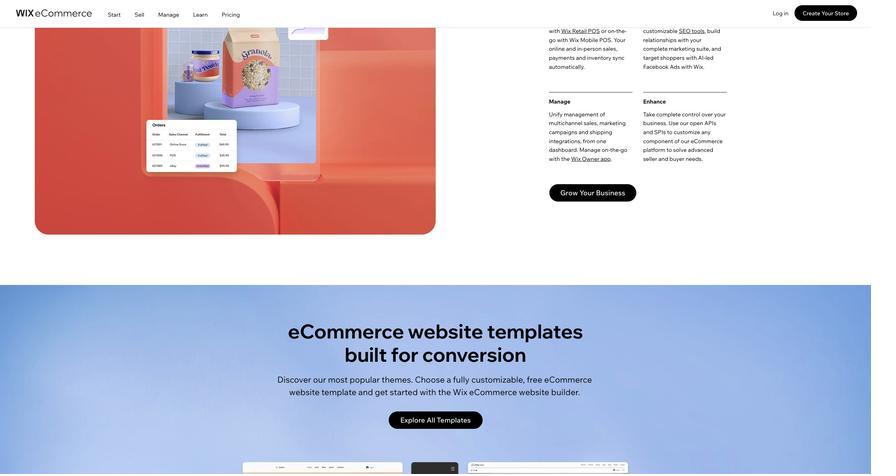 Task type: vqa. For each thing, say whether or not it's contained in the screenshot.
Wix Studio "link"
no



Task type: locate. For each thing, give the bounding box(es) containing it.
to down use
[[668, 129, 673, 136]]

1 vertical spatial the-
[[611, 147, 621, 154]]

0 vertical spatial sales,
[[603, 45, 618, 52]]

website inside ecommerce website templates built for conversion
[[408, 319, 484, 344]]

the- inside or on-the- go with wix mobile pos. your online and in-person sales, payments and inventory sync automatically.
[[617, 28, 627, 35]]

sales,
[[603, 45, 618, 52], [584, 120, 599, 127]]

fully
[[453, 375, 470, 385]]

with
[[696, 19, 707, 26], [549, 28, 560, 35], [558, 36, 569, 43], [678, 36, 689, 43], [686, 54, 698, 61], [682, 63, 693, 70], [549, 155, 560, 162], [420, 387, 437, 398]]

discover
[[278, 375, 311, 385]]

wix inside or on-the- go with wix mobile pos. your online and in-person sales, payments and inventory sync automatically.
[[570, 36, 579, 43]]

manage up the unify
[[549, 98, 571, 105]]

manage up owner
[[580, 147, 601, 154]]

0 horizontal spatial sales,
[[584, 120, 599, 127]]

0 horizontal spatial your
[[580, 189, 595, 197]]

with inside in a brick-and-mortar store with
[[549, 28, 560, 35]]

your
[[822, 10, 834, 17], [614, 36, 626, 43], [580, 189, 595, 197]]

sales, down management
[[584, 120, 599, 127]]

most
[[328, 375, 348, 385]]

1 vertical spatial grow
[[561, 189, 579, 197]]

wix owner app .
[[572, 155, 612, 162]]

2 horizontal spatial manage
[[580, 147, 601, 154]]

1 horizontal spatial manage
[[549, 98, 571, 105]]

2 horizontal spatial your
[[822, 10, 834, 17]]

your for over
[[715, 111, 726, 118]]

of inside the unify management of multichannel sales, marketing campaigns and shipping integrations, from one dashboard. manage on-the-go with the
[[600, 111, 606, 118]]

0 horizontal spatial manage
[[158, 11, 179, 18]]

for
[[391, 343, 419, 367]]

over
[[702, 111, 714, 118]]

template
[[322, 387, 357, 398]]

2 horizontal spatial website
[[519, 387, 550, 398]]

0 vertical spatial your
[[691, 36, 702, 43]]

1 vertical spatial of
[[675, 138, 680, 145]]

1 horizontal spatial of
[[675, 138, 680, 145]]

in left brick-
[[560, 19, 565, 26]]

your inside or on-the- go with wix mobile pos. your online and in-person sales, payments and inventory sync automatically.
[[614, 36, 626, 43]]

and down the "business."
[[644, 129, 654, 136]]

of
[[600, 111, 606, 118], [675, 138, 680, 145]]

complete up target
[[644, 45, 668, 52]]

0 vertical spatial marketing
[[669, 45, 696, 52]]

campaigns
[[549, 129, 578, 136]]

complete up use
[[657, 111, 681, 118]]

advanced
[[689, 147, 714, 154]]

buyer
[[670, 155, 685, 162]]

enhance
[[644, 98, 666, 105]]

your left business
[[580, 189, 595, 197]]

with inside "discover our most popular themes. choose a fully customizable, free ecommerce website template and get started with the wix ecommerce website builder."
[[420, 387, 437, 398]]

1 vertical spatial go
[[621, 147, 628, 154]]

sales, inside or on-the- go with wix mobile pos. your online and in-person sales, payments and inventory sync automatically.
[[603, 45, 618, 52]]

unify management of multichannel sales, marketing campaigns and shipping integrations, from one dashboard. manage on-the-go with the
[[549, 111, 628, 162]]

ecommerce
[[691, 138, 723, 145], [288, 319, 404, 344], [545, 375, 593, 385], [470, 387, 517, 398]]

an ecommerce website for a food brand called nutri with a box of granola and jar of acai powder. a graph showing increasing sales and an order list with sales from different channels. image
[[35, 0, 436, 235]]

go inside the unify management of multichannel sales, marketing campaigns and shipping integrations, from one dashboard. manage on-the-go with the
[[621, 147, 628, 154]]

in right log
[[785, 10, 789, 17]]

0 horizontal spatial your
[[691, 36, 702, 43]]

the down choose
[[438, 387, 451, 398]]

sales, down pos.
[[603, 45, 618, 52]]

create your store link
[[795, 5, 858, 21]]

with inside or on-the- go with wix mobile pos. your online and in-person sales, payments and inventory sync automatically.
[[558, 36, 569, 43]]

0 horizontal spatial a
[[447, 375, 452, 385]]

2 vertical spatial manage
[[580, 147, 601, 154]]

seo tools
[[680, 28, 705, 35]]

1 vertical spatial manage
[[549, 98, 571, 105]]

your right pos.
[[614, 36, 626, 43]]

and inside the unify management of multichannel sales, marketing campaigns and shipping integrations, from one dashboard. manage on-the-go with the
[[579, 129, 589, 136]]

wix
[[562, 28, 571, 35], [570, 36, 579, 43], [572, 155, 581, 162], [453, 387, 468, 398]]

your for store
[[822, 10, 834, 17]]

started
[[390, 387, 418, 398]]

.
[[611, 155, 612, 162]]

explore all templates link
[[389, 412, 483, 430]]

and up led
[[712, 45, 722, 52]]

our left most
[[313, 375, 326, 385]]

1 vertical spatial sales,
[[584, 120, 599, 127]]

templates
[[487, 319, 584, 344]]

1 vertical spatial in
[[560, 19, 565, 26]]

0 horizontal spatial of
[[600, 111, 606, 118]]

a left the fully
[[447, 375, 452, 385]]

from
[[583, 138, 596, 145]]

1 vertical spatial your
[[614, 36, 626, 43]]

marketing inside the unify management of multichannel sales, marketing campaigns and shipping integrations, from one dashboard. manage on-the-go with the
[[600, 120, 626, 127]]

and up from
[[579, 129, 589, 136]]

0 vertical spatial of
[[600, 111, 606, 118]]

your left store
[[822, 10, 834, 17]]

of up shipping
[[600, 111, 606, 118]]

choose
[[415, 375, 445, 385]]

1 vertical spatial on-
[[602, 147, 611, 154]]

needs.
[[686, 155, 704, 162]]

on- inside the unify management of multichannel sales, marketing campaigns and shipping integrations, from one dashboard. manage on-the-go with the
[[602, 147, 611, 154]]

manage
[[158, 11, 179, 18], [549, 98, 571, 105], [580, 147, 601, 154]]

1 horizontal spatial grow
[[644, 19, 658, 26]]

manage inside the unify management of multichannel sales, marketing campaigns and shipping integrations, from one dashboard. manage on-the-go with the
[[580, 147, 601, 154]]

and down in-
[[576, 54, 586, 61]]

on- up "app"
[[602, 147, 611, 154]]

the- up .
[[611, 147, 621, 154]]

any
[[702, 129, 711, 136]]

popular
[[350, 375, 380, 385]]

the- down store
[[617, 28, 627, 35]]

0 vertical spatial complete
[[644, 45, 668, 52]]

0 horizontal spatial marketing
[[600, 120, 626, 127]]

0 horizontal spatial go
[[549, 36, 556, 43]]

built
[[345, 343, 387, 367]]

the
[[562, 155, 570, 162], [438, 387, 451, 398]]

0 vertical spatial the-
[[617, 28, 627, 35]]

a left brick-
[[566, 19, 569, 26]]

and down popular
[[359, 387, 373, 398]]

explore
[[401, 416, 425, 425]]

1 horizontal spatial go
[[621, 147, 628, 154]]

sales, inside the unify management of multichannel sales, marketing campaigns and shipping integrations, from one dashboard. manage on-the-go with the
[[584, 120, 599, 127]]

1 vertical spatial your
[[715, 111, 726, 118]]

1 vertical spatial to
[[667, 147, 673, 154]]

2 vertical spatial your
[[580, 189, 595, 197]]

0 vertical spatial go
[[549, 36, 556, 43]]

our down 'customize'
[[681, 138, 690, 145]]

with inside the unify management of multichannel sales, marketing campaigns and shipping integrations, from one dashboard. manage on-the-go with the
[[549, 155, 560, 162]]

1 horizontal spatial the
[[562, 155, 570, 162]]

store
[[835, 10, 850, 17]]

1 vertical spatial a
[[447, 375, 452, 385]]

marketing
[[669, 45, 696, 52], [600, 120, 626, 127]]

1 horizontal spatial a
[[566, 19, 569, 26]]

0 vertical spatial a
[[566, 19, 569, 26]]

in
[[785, 10, 789, 17], [560, 19, 565, 26]]

0 vertical spatial on-
[[608, 28, 617, 35]]

business
[[597, 189, 626, 197]]

0 horizontal spatial the
[[438, 387, 451, 398]]

2 vertical spatial our
[[313, 375, 326, 385]]

grow your business link
[[550, 185, 637, 202]]

your right over at the right top of page
[[715, 111, 726, 118]]

platform
[[644, 147, 666, 154]]

your
[[691, 36, 702, 43], [715, 111, 726, 118]]

on- right the or
[[608, 28, 617, 35]]

wix down the fully
[[453, 387, 468, 398]]

wix down retail
[[570, 36, 579, 43]]

complete inside take complete control over your business. use our open apis and spis to customize any component of our ecommerce platform to solve advanced seller and buyer needs.
[[657, 111, 681, 118]]

1 vertical spatial the
[[438, 387, 451, 398]]

grow
[[644, 19, 658, 26], [561, 189, 579, 197]]

0 horizontal spatial website
[[289, 387, 320, 398]]

start
[[108, 11, 121, 18]]

apis
[[705, 120, 717, 127]]

pricing link
[[215, 1, 247, 28]]

1 vertical spatial marketing
[[600, 120, 626, 127]]

1 horizontal spatial sales,
[[603, 45, 618, 52]]

0 vertical spatial grow
[[644, 19, 658, 26]]

wix left owner
[[572, 155, 581, 162]]

your inside take complete control over your business. use our open apis and spis to customize any component of our ecommerce platform to solve advanced seller and buyer needs.
[[715, 111, 726, 118]]

of up solve
[[675, 138, 680, 145]]

a
[[566, 19, 569, 26], [447, 375, 452, 385]]

our inside "discover our most popular themes. choose a fully customizable, free ecommerce website template and get started with the wix ecommerce website builder."
[[313, 375, 326, 385]]

1 horizontal spatial your
[[614, 36, 626, 43]]

inventory
[[588, 54, 612, 61]]

mobile
[[581, 36, 599, 43]]

ads
[[670, 63, 681, 70]]

and inside , build relationships with your complete marketing suite, and target shoppers with ai-led facebook ads with wix.
[[712, 45, 722, 52]]

automatically.
[[549, 63, 585, 70]]

complete
[[644, 45, 668, 52], [657, 111, 681, 118]]

manage right sell
[[158, 11, 179, 18]]

one
[[597, 138, 607, 145]]

marketing up shoppers
[[669, 45, 696, 52]]

1 horizontal spatial in
[[785, 10, 789, 17]]

with inside grow organic traffic with customizable
[[696, 19, 707, 26]]

the inside "discover our most popular themes. choose a fully customizable, free ecommerce website template and get started with the wix ecommerce website builder."
[[438, 387, 451, 398]]

0 vertical spatial the
[[562, 155, 570, 162]]

1 horizontal spatial marketing
[[669, 45, 696, 52]]

your inside , build relationships with your complete marketing suite, and target shoppers with ai-led facebook ads with wix.
[[691, 36, 702, 43]]

and
[[567, 45, 576, 52], [712, 45, 722, 52], [576, 54, 586, 61], [579, 129, 589, 136], [644, 129, 654, 136], [659, 155, 669, 162], [359, 387, 373, 398]]

0 horizontal spatial grow
[[561, 189, 579, 197]]

website
[[408, 319, 484, 344], [289, 387, 320, 398], [519, 387, 550, 398]]

explore all templates
[[401, 416, 471, 425]]

wix left retail
[[562, 28, 571, 35]]

our up 'customize'
[[680, 120, 689, 127]]

to left solve
[[667, 147, 673, 154]]

marketing up shipping
[[600, 120, 626, 127]]

grow inside grow your business link
[[561, 189, 579, 197]]

0 horizontal spatial in
[[560, 19, 565, 26]]

1 horizontal spatial your
[[715, 111, 726, 118]]

1 horizontal spatial website
[[408, 319, 484, 344]]

0 vertical spatial in
[[785, 10, 789, 17]]

0 vertical spatial your
[[822, 10, 834, 17]]

your down tools
[[691, 36, 702, 43]]

and-
[[585, 19, 597, 26]]

integrations,
[[549, 138, 582, 145]]

shipping
[[590, 129, 613, 136]]

management
[[564, 111, 599, 118]]

log
[[773, 10, 783, 17]]

on-
[[608, 28, 617, 35], [602, 147, 611, 154]]

1 vertical spatial complete
[[657, 111, 681, 118]]

grow inside grow organic traffic with customizable
[[644, 19, 658, 26]]

the down dashboard.
[[562, 155, 570, 162]]



Task type: describe. For each thing, give the bounding box(es) containing it.
wix inside "discover our most popular themes. choose a fully customizable, free ecommerce website template and get started with the wix ecommerce website builder."
[[453, 387, 468, 398]]

grow for grow your business
[[561, 189, 579, 197]]

marketing inside , build relationships with your complete marketing suite, and target shoppers with ai-led facebook ads with wix.
[[669, 45, 696, 52]]

a inside in a brick-and-mortar store with
[[566, 19, 569, 26]]

open
[[690, 120, 704, 127]]

build
[[708, 28, 721, 35]]

the- inside the unify management of multichannel sales, marketing campaigns and shipping integrations, from one dashboard. manage on-the-go with the
[[611, 147, 621, 154]]

business.
[[644, 120, 668, 127]]

spis
[[655, 129, 666, 136]]

traffic
[[680, 19, 695, 26]]

or
[[602, 28, 607, 35]]

0 vertical spatial our
[[680, 120, 689, 127]]

pricing
[[222, 11, 240, 18]]

owner
[[582, 155, 600, 162]]

1 vertical spatial our
[[681, 138, 690, 145]]

online
[[549, 45, 565, 52]]

your for with
[[691, 36, 702, 43]]

create
[[803, 10, 821, 17]]

tools
[[692, 28, 705, 35]]

organic
[[659, 19, 678, 26]]

sync
[[613, 54, 625, 61]]

conversion
[[423, 343, 527, 367]]

a inside "discover our most popular themes. choose a fully customizable, free ecommerce website template and get started with the wix ecommerce website builder."
[[447, 375, 452, 385]]

app
[[601, 155, 611, 162]]

take complete control over your business. use our open apis and spis to customize any component of our ecommerce platform to solve advanced seller and buyer needs.
[[644, 111, 726, 162]]

take
[[644, 111, 656, 118]]

in-
[[578, 45, 584, 52]]

, build relationships with your complete marketing suite, and target shoppers with ai-led facebook ads with wix.
[[644, 28, 722, 70]]

0 vertical spatial to
[[668, 129, 673, 136]]

the inside the unify management of multichannel sales, marketing campaigns and shipping integrations, from one dashboard. manage on-the-go with the
[[562, 155, 570, 162]]

customizable,
[[472, 375, 525, 385]]

free
[[527, 375, 543, 385]]

grow for grow organic traffic with customizable
[[644, 19, 658, 26]]

of inside take complete control over your business. use our open apis and spis to customize any component of our ecommerce platform to solve advanced seller and buyer needs.
[[675, 138, 680, 145]]

component
[[644, 138, 674, 145]]

learn
[[193, 11, 208, 18]]

,
[[705, 28, 707, 35]]

in inside in a brick-and-mortar store with
[[560, 19, 565, 26]]

wix owner app link
[[572, 155, 611, 162]]

customize
[[674, 129, 701, 136]]

unify
[[549, 111, 563, 118]]

wix.
[[694, 63, 705, 70]]

grow your business
[[561, 189, 626, 197]]

person
[[584, 45, 602, 52]]

store
[[615, 19, 629, 26]]

grow organic traffic with customizable
[[644, 19, 707, 35]]

payments
[[549, 54, 575, 61]]

ecommerce inside ecommerce website templates built for conversion
[[288, 319, 404, 344]]

seo
[[680, 28, 691, 35]]

and left in-
[[567, 45, 576, 52]]

pos.
[[600, 36, 613, 43]]

in inside log in link
[[785, 10, 789, 17]]

ecommerce inside take complete control over your business. use our open apis and spis to customize any component of our ecommerce platform to solve advanced seller and buyer needs.
[[691, 138, 723, 145]]

mortar
[[597, 19, 614, 26]]

customizable
[[644, 28, 678, 35]]

sell
[[135, 11, 144, 18]]

target
[[644, 54, 660, 61]]

discover our most popular themes. choose a fully customizable, free ecommerce website template and get started with the wix ecommerce website builder.
[[278, 375, 593, 398]]

dashboard.
[[549, 147, 579, 154]]

ai-
[[699, 54, 706, 61]]

complete inside , build relationships with your complete marketing suite, and target shoppers with ai-led facebook ads with wix.
[[644, 45, 668, 52]]

seo tools link
[[680, 28, 705, 35]]

your for business
[[580, 189, 595, 197]]

templates
[[437, 416, 471, 425]]

shoppers
[[661, 54, 685, 61]]

use
[[669, 120, 679, 127]]

on- inside or on-the- go with wix mobile pos. your online and in-person sales, payments and inventory sync automatically.
[[608, 28, 617, 35]]

ecommerce website templates built for conversion
[[288, 319, 584, 367]]

suite,
[[697, 45, 711, 52]]

retail
[[573, 28, 587, 35]]

or on-the- go with wix mobile pos. your online and in-person sales, payments and inventory sync automatically.
[[549, 28, 627, 70]]

all
[[427, 416, 436, 425]]

log in
[[773, 10, 789, 17]]

seller
[[644, 155, 658, 162]]

builder.
[[552, 387, 581, 398]]

pos
[[589, 28, 600, 35]]

brick-
[[571, 19, 585, 26]]

facebook
[[644, 63, 669, 70]]

in a brick-and-mortar store with
[[549, 19, 629, 35]]

and inside "discover our most popular themes. choose a fully customizable, free ecommerce website template and get started with the wix ecommerce website builder."
[[359, 387, 373, 398]]

wix retail pos link
[[562, 28, 600, 35]]

solve
[[674, 147, 687, 154]]

control
[[683, 111, 701, 118]]

led
[[706, 54, 714, 61]]

relationships
[[644, 36, 677, 43]]

wix retail pos
[[562, 28, 600, 35]]

create your store
[[803, 10, 850, 17]]

and down platform
[[659, 155, 669, 162]]

log in link
[[767, 5, 795, 21]]

0 vertical spatial manage
[[158, 11, 179, 18]]

go inside or on-the- go with wix mobile pos. your online and in-person sales, payments and inventory sync automatically.
[[549, 36, 556, 43]]

get
[[375, 387, 388, 398]]



